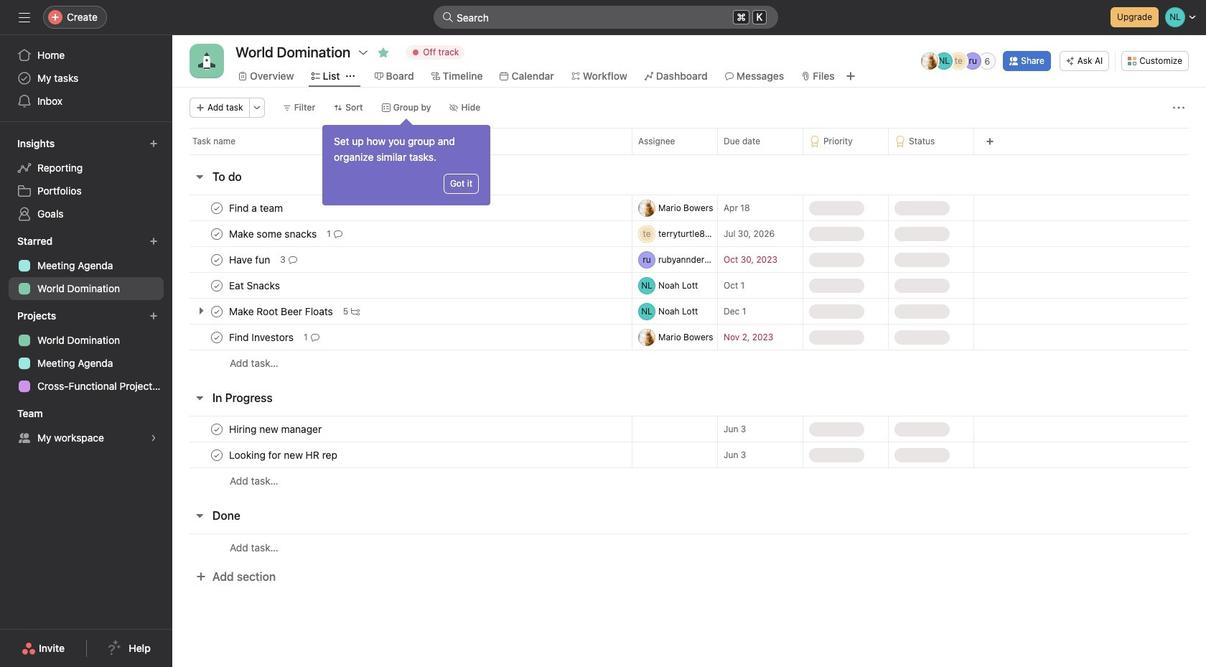 Task type: locate. For each thing, give the bounding box(es) containing it.
2 mark complete image from the top
[[208, 225, 225, 242]]

1 task name text field from the top
[[226, 201, 287, 215]]

6 task name text field from the top
[[226, 422, 326, 436]]

Mark complete checkbox
[[208, 199, 225, 217], [208, 225, 225, 242], [208, 251, 225, 268], [208, 303, 225, 320]]

2 collapse task list for this group image from the top
[[194, 392, 205, 404]]

4 mark complete image from the top
[[208, 303, 225, 320]]

mark complete checkbox inside hiring new manager cell
[[208, 420, 225, 438]]

2 mark complete checkbox from the top
[[208, 329, 225, 346]]

header in progress tree grid
[[172, 416, 1206, 494]]

0 vertical spatial task name text field
[[226, 330, 298, 344]]

0 vertical spatial collapse task list for this group image
[[194, 171, 205, 182]]

4 mark complete checkbox from the top
[[208, 303, 225, 320]]

new insights image
[[149, 139, 158, 148]]

new project or portfolio image
[[149, 312, 158, 320]]

2 mark complete checkbox from the top
[[208, 225, 225, 242]]

1 comment image
[[311, 333, 319, 341]]

task name text field inside have fun cell
[[226, 252, 275, 267]]

1 mark complete checkbox from the top
[[208, 199, 225, 217]]

None field
[[434, 6, 778, 29]]

mark complete checkbox inside find a team cell
[[208, 199, 225, 217]]

3 mark complete checkbox from the top
[[208, 420, 225, 438]]

task name text field for mark complete icon within the have fun cell
[[226, 252, 275, 267]]

prominent image
[[442, 11, 454, 23]]

1 mark complete checkbox from the top
[[208, 277, 225, 294]]

insights element
[[0, 131, 172, 228]]

mark complete image
[[208, 277, 225, 294]]

Task name text field
[[226, 201, 287, 215], [226, 227, 321, 241], [226, 252, 275, 267], [226, 278, 284, 293], [226, 304, 337, 318], [226, 422, 326, 436]]

1 vertical spatial collapse task list for this group image
[[194, 392, 205, 404]]

task name text field inside find investors cell
[[226, 330, 298, 344]]

2 task name text field from the top
[[226, 227, 321, 241]]

make root beer floats cell
[[172, 298, 632, 325]]

mark complete image inside have fun cell
[[208, 251, 225, 268]]

mark complete image for find a team cell
[[208, 199, 225, 217]]

mark complete image inside 'looking for new hr rep' cell
[[208, 446, 225, 464]]

2 task name text field from the top
[[226, 448, 342, 462]]

1 horizontal spatial more actions image
[[1173, 102, 1185, 113]]

mark complete image inside find a team cell
[[208, 199, 225, 217]]

mark complete image inside make some snacks cell
[[208, 225, 225, 242]]

find a team cell
[[172, 195, 632, 221]]

5 task name text field from the top
[[226, 304, 337, 318]]

mark complete checkbox for find a team cell
[[208, 199, 225, 217]]

row
[[172, 128, 1206, 154], [190, 154, 1189, 155], [172, 195, 1206, 221], [172, 220, 1206, 247], [172, 246, 1206, 273], [172, 272, 1206, 299], [172, 298, 1206, 325], [172, 324, 1206, 350], [172, 350, 1206, 376], [172, 416, 1206, 442], [172, 442, 1206, 468], [172, 467, 1206, 494], [172, 534, 1206, 561]]

collapse task list for this group image
[[194, 171, 205, 182], [194, 392, 205, 404], [194, 510, 205, 521]]

tab actions image
[[346, 72, 354, 80]]

task name text field for 'looking for new hr rep' cell
[[226, 448, 342, 462]]

mark complete checkbox inside 'looking for new hr rep' cell
[[208, 446, 225, 464]]

mark complete checkbox inside make some snacks cell
[[208, 225, 225, 242]]

global element
[[0, 35, 172, 121]]

1 task name text field from the top
[[226, 330, 298, 344]]

1 collapse task list for this group image from the top
[[194, 171, 205, 182]]

task name text field inside make some snacks cell
[[226, 227, 321, 241]]

task name text field inside hiring new manager cell
[[226, 422, 326, 436]]

1 vertical spatial task name text field
[[226, 448, 342, 462]]

3 mark complete checkbox from the top
[[208, 251, 225, 268]]

looking for new hr rep cell
[[172, 442, 632, 468]]

1 mark complete image from the top
[[208, 199, 225, 217]]

hide sidebar image
[[19, 11, 30, 23]]

eat snacks cell
[[172, 272, 632, 299]]

mark complete checkbox for make some snacks cell
[[208, 225, 225, 242]]

task name text field inside eat snacks cell
[[226, 278, 284, 293]]

add tab image
[[845, 70, 857, 82]]

5 mark complete image from the top
[[208, 329, 225, 346]]

show options image
[[358, 47, 369, 58]]

0 horizontal spatial more actions image
[[253, 103, 261, 112]]

Task name text field
[[226, 330, 298, 344], [226, 448, 342, 462]]

task name text field inside find a team cell
[[226, 201, 287, 215]]

mark complete checkbox inside have fun cell
[[208, 251, 225, 268]]

3 task name text field from the top
[[226, 252, 275, 267]]

7 mark complete image from the top
[[208, 446, 225, 464]]

tooltip
[[322, 121, 490, 205]]

task name text field for mark complete icon in hiring new manager cell
[[226, 422, 326, 436]]

5 subtasks image
[[351, 307, 360, 316]]

mark complete image
[[208, 199, 225, 217], [208, 225, 225, 242], [208, 251, 225, 268], [208, 303, 225, 320], [208, 329, 225, 346], [208, 420, 225, 438], [208, 446, 225, 464]]

Mark complete checkbox
[[208, 277, 225, 294], [208, 329, 225, 346], [208, 420, 225, 438], [208, 446, 225, 464]]

more actions image
[[1173, 102, 1185, 113], [253, 103, 261, 112]]

3 mark complete image from the top
[[208, 251, 225, 268]]

mark complete checkbox inside find investors cell
[[208, 329, 225, 346]]

task name text field inside 'looking for new hr rep' cell
[[226, 448, 342, 462]]

expand subtask list for the task make root beer floats image
[[195, 305, 207, 317]]

mark complete image inside hiring new manager cell
[[208, 420, 225, 438]]

header to do tree grid
[[172, 195, 1206, 376]]

2 vertical spatial collapse task list for this group image
[[194, 510, 205, 521]]

mark complete checkbox inside eat snacks cell
[[208, 277, 225, 294]]

4 task name text field from the top
[[226, 278, 284, 293]]

6 mark complete image from the top
[[208, 420, 225, 438]]

mark complete image for have fun cell
[[208, 251, 225, 268]]

4 mark complete checkbox from the top
[[208, 446, 225, 464]]



Task type: describe. For each thing, give the bounding box(es) containing it.
mark complete checkbox for task name text field within eat snacks cell
[[208, 277, 225, 294]]

task name text field inside make root beer floats cell
[[226, 304, 337, 318]]

collapse task list for this group image for hiring new manager cell
[[194, 392, 205, 404]]

add field image
[[986, 137, 995, 146]]

task name text field for mark complete icon in find a team cell
[[226, 201, 287, 215]]

mark complete checkbox inside make root beer floats cell
[[208, 303, 225, 320]]

mark complete image for 'looking for new hr rep' cell
[[208, 446, 225, 464]]

mark complete image for hiring new manager cell
[[208, 420, 225, 438]]

3 comments image
[[289, 255, 297, 264]]

task name text field for find investors cell
[[226, 330, 298, 344]]

task name text field for mark complete icon within make some snacks cell
[[226, 227, 321, 241]]

Search tasks, projects, and more text field
[[434, 6, 778, 29]]

see details, my workspace image
[[149, 434, 158, 442]]

mark complete checkbox for task name text box inside the 'looking for new hr rep' cell
[[208, 446, 225, 464]]

mark complete checkbox for have fun cell
[[208, 251, 225, 268]]

hiring new manager cell
[[172, 416, 632, 442]]

mark complete image inside make root beer floats cell
[[208, 303, 225, 320]]

task name text field for mark complete image
[[226, 278, 284, 293]]

teams element
[[0, 401, 172, 452]]

add items to starred image
[[149, 237, 158, 246]]

mark complete image for make some snacks cell
[[208, 225, 225, 242]]

mark complete checkbox for task name text box in the find investors cell
[[208, 329, 225, 346]]

collapse task list for this group image for find a team cell
[[194, 171, 205, 182]]

mark complete checkbox for task name text field in hiring new manager cell
[[208, 420, 225, 438]]

have fun cell
[[172, 246, 632, 273]]

rocket image
[[198, 52, 215, 70]]

3 collapse task list for this group image from the top
[[194, 510, 205, 521]]

starred element
[[0, 228, 172, 303]]

mark complete image for find investors cell
[[208, 329, 225, 346]]

make some snacks cell
[[172, 220, 632, 247]]

projects element
[[0, 303, 172, 401]]

find investors cell
[[172, 324, 632, 350]]

1 comment image
[[334, 229, 342, 238]]

remove from starred image
[[378, 47, 389, 58]]



Task type: vqa. For each thing, say whether or not it's contained in the screenshot.
Mark complete image in hiring new manager cell
yes



